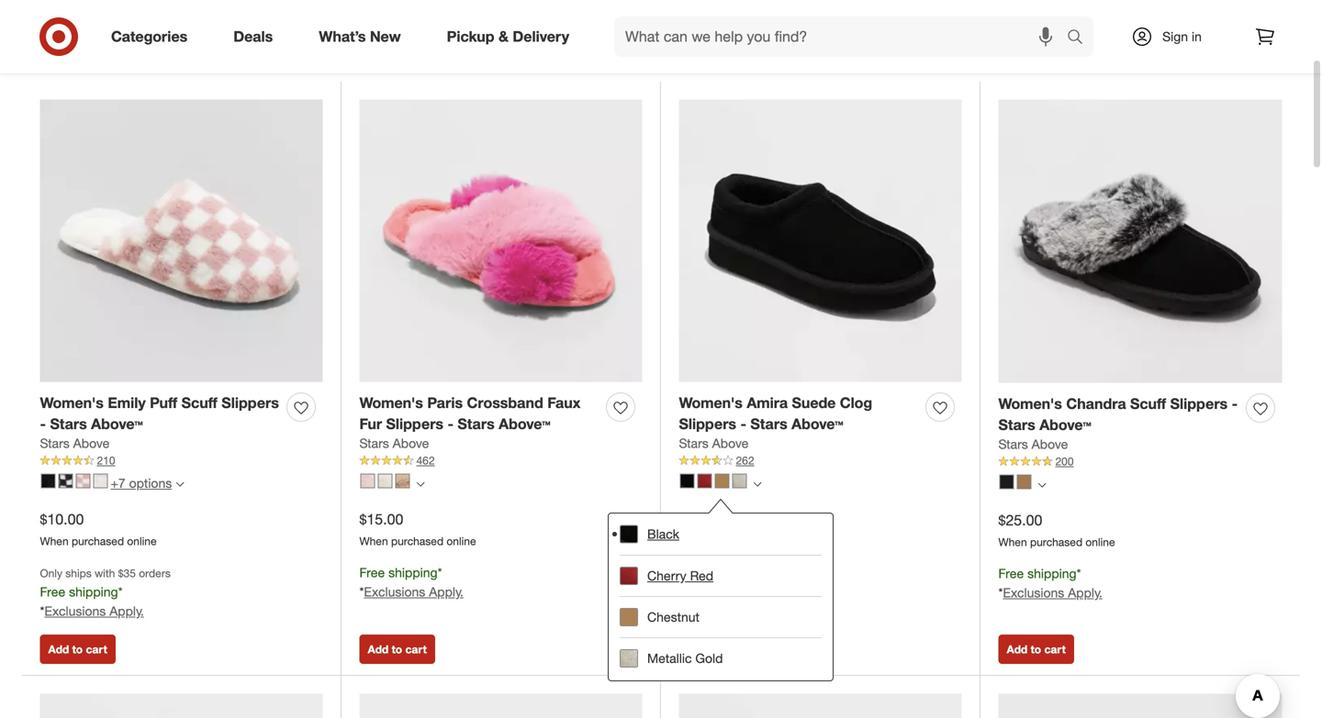 Task type: describe. For each thing, give the bounding box(es) containing it.
results
[[74, 24, 142, 50]]

amira
[[747, 394, 788, 412]]

slippers inside 'women's amira suede clog slippers - stars above™'
[[679, 415, 736, 433]]

add for $30.00
[[687, 643, 708, 657]]

- inside women's paris crossband faux fur slippers - stars above™
[[448, 415, 454, 433]]

delivery for same day delivery
[[1113, 30, 1166, 48]]

all colors image for $30.00
[[753, 481, 762, 489]]

cart for $30.00
[[725, 643, 746, 657]]

scuff inside women's emily puff scuff slippers - stars above™
[[181, 394, 217, 412]]

stars inside 'women's amira suede clog slippers - stars above™'
[[750, 415, 787, 433]]

+7
[[111, 475, 125, 491]]

women's paris crossband faux fur slippers - stars above™ link
[[359, 393, 599, 435]]

pickup & delivery link
[[431, 17, 592, 57]]

chestnut image
[[715, 474, 729, 489]]

$10.00 when purchased online
[[40, 511, 157, 549]]

women's for women's emily puff scuff slippers - stars above™
[[40, 394, 104, 412]]

exclusions apply. link for $30.00
[[683, 584, 783, 600]]

purchased for $30.00
[[711, 535, 763, 549]]

to for $25.00
[[1031, 643, 1041, 657]]

slippers inside women's chandra scuff slippers - stars above™
[[1170, 395, 1228, 413]]

add to cart button for $30.00
[[679, 635, 755, 665]]

scuff inside women's chandra scuff slippers - stars above™
[[1130, 395, 1166, 413]]

women's for women's amira suede clog slippers - stars above™
[[679, 394, 743, 412]]

What can we help you find? suggestions appear below search field
[[614, 17, 1071, 57]]

black link
[[620, 514, 822, 555]]

black image for $30.00
[[680, 474, 695, 489]]

&
[[499, 28, 509, 46]]

crossband
[[467, 394, 543, 412]]

same day delivery button
[[1007, 19, 1178, 60]]

women's for women's paris crossband faux fur slippers - stars above™
[[359, 394, 423, 412]]

shipping
[[1219, 30, 1277, 48]]

women's amira suede clog slippers - stars above™ link
[[679, 393, 919, 435]]

add to cart for $30.00
[[687, 643, 746, 657]]

$15.00
[[359, 511, 403, 529]]

women's chandra scuff slippers - stars above™ link
[[998, 394, 1239, 436]]

ships
[[65, 567, 92, 581]]

black image for $10.00
[[41, 474, 56, 489]]

above for chandra
[[1032, 437, 1068, 453]]

chestnut link
[[620, 597, 822, 638]]

only
[[40, 567, 62, 581]]

clog
[[840, 394, 872, 412]]

above for amira
[[712, 436, 749, 452]]

women's emily puff scuff slippers - stars above™ link
[[40, 393, 280, 435]]

cream image
[[93, 474, 108, 489]]

metallic gold
[[647, 651, 723, 667]]

free inside only ships with $35 orders free shipping * * exclusions apply.
[[40, 585, 65, 601]]

free for $15.00
[[359, 565, 385, 581]]

add to cart for $25.00
[[1007, 643, 1066, 657]]

apply. down the $15.00 when purchased online
[[429, 584, 463, 600]]

add to cart for $15.00
[[368, 643, 427, 657]]

sign in link
[[1116, 17, 1230, 57]]

stars above for women's chandra scuff slippers - stars above™
[[998, 437, 1068, 453]]

* down the $15.00 when purchased online
[[438, 565, 442, 581]]

shipping inside only ships with $35 orders free shipping * * exclusions apply.
[[69, 585, 118, 601]]

$10.00
[[40, 511, 84, 529]]

day
[[1083, 30, 1109, 48]]

cart for $25.00
[[1044, 643, 1066, 657]]

+7 options button
[[33, 469, 192, 498]]

$35
[[118, 567, 136, 581]]

shipping button
[[1185, 19, 1289, 60]]

metallic
[[647, 651, 692, 667]]

192 results
[[33, 24, 142, 50]]

options
[[129, 475, 172, 491]]

all colors element for $30.00
[[753, 478, 762, 489]]

cream image
[[378, 474, 392, 489]]

462
[[416, 454, 435, 468]]

purchased for $15.00
[[391, 535, 444, 549]]

all colors image for $25.00
[[1038, 482, 1046, 490]]

192
[[33, 24, 68, 50]]

exclusions inside only ships with $35 orders free shipping * * exclusions apply.
[[44, 604, 106, 620]]

delivery for pickup & delivery
[[513, 28, 569, 46]]

sign in
[[1162, 28, 1202, 45]]

exclusions apply. link down with
[[44, 604, 144, 620]]

cherry red image
[[697, 474, 712, 489]]

chandra
[[1066, 395, 1126, 413]]

what's
[[319, 28, 366, 46]]

purchased for $25.00
[[1030, 536, 1083, 550]]

exclusions inside 'free shipping * exclusions apply.'
[[683, 584, 745, 600]]

in
[[1192, 28, 1202, 45]]

* down '$25.00'
[[998, 585, 1003, 601]]

add for $25.00
[[1007, 643, 1028, 657]]

$30.00 when purchased online
[[679, 511, 796, 549]]

free for $25.00
[[998, 566, 1024, 582]]

* down $15.00
[[359, 584, 364, 600]]

free shipping * exclusions apply.
[[679, 565, 783, 600]]

add to cart button for $10.00
[[40, 635, 116, 665]]

stars inside women's chandra scuff slippers - stars above™
[[998, 416, 1035, 434]]

210
[[97, 454, 115, 468]]

categories link
[[95, 17, 210, 57]]

orders
[[139, 567, 171, 581]]

above for paris
[[393, 436, 429, 452]]

slippers inside women's emily puff scuff slippers - stars above™
[[222, 394, 279, 412]]

search
[[1059, 29, 1103, 47]]

all colors + 7 more colors image
[[176, 481, 184, 489]]

black
[[647, 526, 679, 542]]

purchased for $10.00
[[72, 535, 124, 549]]

to for $30.00
[[711, 643, 722, 657]]

when for $30.00
[[679, 535, 708, 549]]

pickup button
[[769, 19, 859, 60]]

200 link
[[998, 454, 1282, 470]]

chestnut
[[647, 609, 700, 626]]

slippers inside women's paris crossband faux fur slippers - stars above™
[[386, 415, 443, 433]]

to for $10.00
[[72, 643, 83, 657]]

to for $15.00
[[392, 643, 402, 657]]

deals
[[233, 28, 273, 46]]

shipping for $25.00
[[1028, 566, 1077, 582]]

cart for $15.00
[[405, 643, 427, 657]]

online for $10.00
[[127, 535, 157, 549]]

same
[[1041, 30, 1079, 48]]



Task type: vqa. For each thing, say whether or not it's contained in the screenshot.
DEALS Link
yes



Task type: locate. For each thing, give the bounding box(es) containing it.
above™ up the 200
[[1039, 416, 1091, 434]]

delivery inside button
[[1113, 30, 1166, 48]]

above™ down crossband
[[499, 415, 551, 433]]

shipping for $15.00
[[388, 565, 438, 581]]

slippers
[[222, 394, 279, 412], [1170, 395, 1228, 413], [386, 415, 443, 433], [679, 415, 736, 433]]

black image left cherry red image
[[680, 474, 695, 489]]

stars above
[[40, 436, 110, 452], [359, 436, 429, 452], [679, 436, 749, 452], [998, 437, 1068, 453]]

online inside the $15.00 when purchased online
[[447, 535, 476, 549]]

stars above link for women's emily puff scuff slippers - stars above™
[[40, 435, 110, 453]]

stars above link up 262 in the right bottom of the page
[[679, 435, 749, 453]]

exclusions apply. link
[[364, 584, 463, 600], [683, 584, 783, 600], [1003, 585, 1102, 601], [44, 604, 144, 620]]

all colors element right brown icon
[[1038, 479, 1046, 490]]

1 horizontal spatial free shipping * * exclusions apply.
[[998, 566, 1102, 601]]

women's inside women's chandra scuff slippers - stars above™
[[998, 395, 1062, 413]]

pickup for pickup
[[803, 30, 847, 48]]

shipping down with
[[69, 585, 118, 601]]

women's
[[40, 394, 104, 412], [359, 394, 423, 412], [679, 394, 743, 412], [998, 395, 1062, 413]]

women's amira suede clog slippers - stars above™ image
[[679, 100, 962, 382], [679, 100, 962, 382]]

pickup for pickup & delivery
[[447, 28, 494, 46]]

delivery right day
[[1113, 30, 1166, 48]]

metallic gold link
[[620, 638, 822, 679]]

all colors image
[[753, 481, 762, 489], [1038, 482, 1046, 490]]

$15.00 when purchased online
[[359, 511, 476, 549]]

with
[[95, 567, 115, 581]]

when for $25.00
[[998, 536, 1027, 550]]

4 to from the left
[[1031, 643, 1041, 657]]

purchased inside $30.00 when purchased online
[[711, 535, 763, 549]]

shipping inside 'free shipping * exclusions apply.'
[[708, 565, 757, 581]]

when down $30.00
[[679, 535, 708, 549]]

1 add to cart from the left
[[48, 643, 107, 657]]

3 add from the left
[[687, 643, 708, 657]]

purchased
[[72, 535, 124, 549], [391, 535, 444, 549], [711, 535, 763, 549], [1030, 536, 1083, 550]]

stars above link for women's amira suede clog slippers - stars above™
[[679, 435, 749, 453]]

1 horizontal spatial all colors image
[[1038, 482, 1046, 490]]

slippers up 262 in the right bottom of the page
[[679, 415, 736, 433]]

sign
[[1162, 28, 1188, 45]]

categories
[[111, 28, 187, 46]]

0 horizontal spatial all colors element
[[416, 478, 425, 489]]

women's chandra scuff slippers - stars above™ image
[[998, 100, 1282, 383], [998, 100, 1282, 383]]

purchased up with
[[72, 535, 124, 549]]

women's amira suede clog slippers - stars above™
[[679, 394, 872, 433]]

online inside $30.00 when purchased online
[[766, 535, 796, 549]]

262 link
[[679, 453, 962, 469]]

search button
[[1059, 17, 1103, 61]]

cherry red link
[[620, 555, 822, 597]]

brown image
[[1017, 475, 1032, 490]]

to
[[72, 643, 83, 657], [392, 643, 402, 657], [711, 643, 722, 657], [1031, 643, 1041, 657]]

women's inside women's emily puff scuff slippers - stars above™
[[40, 394, 104, 412]]

cherry
[[647, 568, 686, 584]]

black image left black check icon
[[41, 474, 56, 489]]

all colors element right metallic gold icon
[[753, 478, 762, 489]]

women's up the fur
[[359, 394, 423, 412]]

paris
[[427, 394, 463, 412]]

cart for $10.00
[[86, 643, 107, 657]]

1 to from the left
[[72, 643, 83, 657]]

free
[[359, 565, 385, 581], [679, 565, 704, 581], [998, 566, 1024, 582], [40, 585, 65, 601]]

deals link
[[218, 17, 296, 57]]

scuff right "chandra"
[[1130, 395, 1166, 413]]

apply. down $35
[[109, 604, 144, 620]]

3 cart from the left
[[725, 643, 746, 657]]

above™ inside 'women's amira suede clog slippers - stars above™'
[[792, 415, 843, 433]]

online inside '$10.00 when purchased online'
[[127, 535, 157, 549]]

women's inside women's paris crossband faux fur slippers - stars above™
[[359, 394, 423, 412]]

0 horizontal spatial free shipping * * exclusions apply.
[[359, 565, 463, 600]]

tan image
[[395, 474, 410, 489]]

all colors + 7 more colors element
[[176, 478, 184, 489]]

stars above up the 210
[[40, 436, 110, 452]]

* down $25.00 when purchased online at the bottom right of page
[[1077, 566, 1081, 582]]

when inside '$10.00 when purchased online'
[[40, 535, 69, 549]]

+7 options
[[111, 475, 172, 491]]

above up the 200
[[1032, 437, 1068, 453]]

apply.
[[429, 584, 463, 600], [748, 584, 783, 600], [1068, 585, 1102, 601], [109, 604, 144, 620]]

slippers right puff
[[222, 394, 279, 412]]

apply. inside 'free shipping * exclusions apply.'
[[748, 584, 783, 600]]

what's new link
[[303, 17, 424, 57]]

free inside 'free shipping * exclusions apply.'
[[679, 565, 704, 581]]

shipping down the $15.00 when purchased online
[[388, 565, 438, 581]]

exclusions down $25.00 when purchased online at the bottom right of page
[[1003, 585, 1064, 601]]

2 add from the left
[[368, 643, 389, 657]]

stars above for women's amira suede clog slippers - stars above™
[[679, 436, 749, 452]]

blush image
[[360, 474, 375, 489]]

4 add from the left
[[1007, 643, 1028, 657]]

shipping for $30.00
[[708, 565, 757, 581]]

women's cullen ankle boots - a new day™ image
[[40, 695, 323, 719], [40, 695, 323, 719]]

4 add to cart from the left
[[1007, 643, 1066, 657]]

women's left 'amira'
[[679, 394, 743, 412]]

1 horizontal spatial scuff
[[1130, 395, 1166, 413]]

cherry red
[[647, 568, 713, 584]]

1 horizontal spatial all colors element
[[753, 478, 762, 489]]

purchased up cherry red link
[[711, 535, 763, 549]]

what's new
[[319, 28, 401, 46]]

cart
[[86, 643, 107, 657], [405, 643, 427, 657], [725, 643, 746, 657], [1044, 643, 1066, 657]]

4 cart from the left
[[1044, 643, 1066, 657]]

delivery right &
[[513, 28, 569, 46]]

fur
[[359, 415, 382, 433]]

1 cart from the left
[[86, 643, 107, 657]]

women's for women's chandra scuff slippers - stars above™
[[998, 395, 1062, 413]]

1 horizontal spatial pickup
[[803, 30, 847, 48]]

stars above link for women's chandra scuff slippers - stars above™
[[998, 436, 1068, 454]]

stars above link down the fur
[[359, 435, 429, 453]]

pickup inside button
[[803, 30, 847, 48]]

stars above link up the 210
[[40, 435, 110, 453]]

women's paris crossband faux fur slippers - stars above™ image
[[359, 100, 642, 382], [359, 100, 642, 382]]

when for $10.00
[[40, 535, 69, 549]]

slippers down paris
[[386, 415, 443, 433]]

women's cailin ankle boots - a new day™ silver image
[[679, 695, 962, 719], [679, 695, 962, 719]]

free shipping * * exclusions apply. for $25.00
[[998, 566, 1102, 601]]

women's left 'emily'
[[40, 394, 104, 412]]

* down "only"
[[40, 604, 44, 620]]

add for $15.00
[[368, 643, 389, 657]]

above up 262 in the right bottom of the page
[[712, 436, 749, 452]]

1 add to cart button from the left
[[40, 635, 116, 665]]

add to cart button for $25.00
[[998, 635, 1074, 665]]

$30.00
[[679, 511, 723, 529]]

apply. inside only ships with $35 orders free shipping * * exclusions apply.
[[109, 604, 144, 620]]

2 add to cart from the left
[[368, 643, 427, 657]]

all colors element for $15.00
[[416, 478, 425, 489]]

462 link
[[359, 453, 642, 469]]

free shipping * * exclusions apply. down $25.00 when purchased online at the bottom right of page
[[998, 566, 1102, 601]]

-
[[1232, 395, 1238, 413], [40, 415, 46, 433], [448, 415, 454, 433], [740, 415, 746, 433]]

above™ inside women's emily puff scuff slippers - stars above™
[[91, 415, 143, 433]]

purchased inside '$10.00 when purchased online'
[[72, 535, 124, 549]]

when down '$25.00'
[[998, 536, 1027, 550]]

women's left "chandra"
[[998, 395, 1062, 413]]

apply. down $30.00 when purchased online
[[748, 584, 783, 600]]

2 black image from the left
[[680, 474, 695, 489]]

exclusions
[[364, 584, 425, 600], [683, 584, 745, 600], [1003, 585, 1064, 601], [44, 604, 106, 620]]

same day delivery
[[1041, 30, 1166, 48]]

- inside 'women's amira suede clog slippers - stars above™'
[[740, 415, 746, 433]]

blush checker image
[[76, 474, 90, 489]]

above™ inside women's chandra scuff slippers - stars above™
[[1039, 416, 1091, 434]]

stars above up 262 in the right bottom of the page
[[679, 436, 749, 452]]

4 add to cart button from the left
[[998, 635, 1074, 665]]

1 horizontal spatial delivery
[[1113, 30, 1166, 48]]

all colors element
[[416, 478, 425, 489], [753, 478, 762, 489], [1038, 479, 1046, 490]]

- inside women's chandra scuff slippers - stars above™
[[1232, 395, 1238, 413]]

above
[[73, 436, 110, 452], [393, 436, 429, 452], [712, 436, 749, 452], [1032, 437, 1068, 453]]

exclusions down the $15.00 when purchased online
[[364, 584, 425, 600]]

metallic gold image
[[732, 474, 747, 489]]

women's inside 'women's amira suede clog slippers - stars above™'
[[679, 394, 743, 412]]

apply. down $25.00 when purchased online at the bottom right of page
[[1068, 585, 1102, 601]]

exclusions down red
[[683, 584, 745, 600]]

exclusions apply. link down red
[[683, 584, 783, 600]]

black check image
[[58, 474, 73, 489]]

* inside 'free shipping * exclusions apply.'
[[679, 584, 683, 600]]

above for emily
[[73, 436, 110, 452]]

* down cherry red
[[679, 584, 683, 600]]

pickup
[[447, 28, 494, 46], [803, 30, 847, 48]]

online
[[127, 535, 157, 549], [447, 535, 476, 549], [766, 535, 796, 549], [1086, 536, 1115, 550]]

add to cart
[[48, 643, 107, 657], [368, 643, 427, 657], [687, 643, 746, 657], [1007, 643, 1066, 657]]

when down $15.00
[[359, 535, 388, 549]]

purchased down '$25.00'
[[1030, 536, 1083, 550]]

200
[[1055, 455, 1074, 469]]

delivery
[[513, 28, 569, 46], [1113, 30, 1166, 48]]

exclusions down ships
[[44, 604, 106, 620]]

above™ down the "suede"
[[792, 415, 843, 433]]

shipping down black link
[[708, 565, 757, 581]]

all colors image right metallic gold icon
[[753, 481, 762, 489]]

free for $30.00
[[679, 565, 704, 581]]

purchased inside the $15.00 when purchased online
[[391, 535, 444, 549]]

above™
[[91, 415, 143, 433], [499, 415, 551, 433], [792, 415, 843, 433], [1039, 416, 1091, 434]]

online for $15.00
[[447, 535, 476, 549]]

stars inside women's emily puff scuff slippers - stars above™
[[50, 415, 87, 433]]

0 horizontal spatial pickup
[[447, 28, 494, 46]]

online for $30.00
[[766, 535, 796, 549]]

$25.00
[[998, 512, 1042, 530]]

gold
[[695, 651, 723, 667]]

2 horizontal spatial all colors element
[[1038, 479, 1046, 490]]

262
[[736, 454, 754, 468]]

all colors element right tan image on the bottom left of the page
[[416, 478, 425, 489]]

scuff right puff
[[181, 394, 217, 412]]

exclusions apply. link down $25.00 when purchased online at the bottom right of page
[[1003, 585, 1102, 601]]

2 to from the left
[[392, 643, 402, 657]]

when down $10.00
[[40, 535, 69, 549]]

add for $10.00
[[48, 643, 69, 657]]

all colors element for $25.00
[[1038, 479, 1046, 490]]

women's emily puff scuff slippers - stars above™
[[40, 394, 279, 433]]

emily
[[108, 394, 146, 412]]

$25.00 when purchased online
[[998, 512, 1115, 550]]

puff
[[150, 394, 177, 412]]

0 horizontal spatial black image
[[41, 474, 56, 489]]

stars above link
[[40, 435, 110, 453], [359, 435, 429, 453], [679, 435, 749, 453], [998, 436, 1068, 454]]

purchased down $15.00
[[391, 535, 444, 549]]

above™ inside women's paris crossband faux fur slippers - stars above™
[[499, 415, 551, 433]]

add to cart button
[[40, 635, 116, 665], [359, 635, 435, 665], [679, 635, 755, 665], [998, 635, 1074, 665]]

red
[[690, 568, 713, 584]]

shipping down $25.00 when purchased online at the bottom right of page
[[1028, 566, 1077, 582]]

add to cart for $10.00
[[48, 643, 107, 657]]

stars above link for women's paris crossband faux fur slippers - stars above™
[[359, 435, 429, 453]]

purchased inside $25.00 when purchased online
[[1030, 536, 1083, 550]]

exclusions apply. link down the $15.00 when purchased online
[[364, 584, 463, 600]]

0 horizontal spatial all colors image
[[753, 481, 762, 489]]

shipping
[[388, 565, 438, 581], [708, 565, 757, 581], [1028, 566, 1077, 582], [69, 585, 118, 601]]

black image
[[41, 474, 56, 489], [680, 474, 695, 489]]

when for $15.00
[[359, 535, 388, 549]]

exclusions apply. link for $15.00
[[364, 584, 463, 600]]

online for $25.00
[[1086, 536, 1115, 550]]

add to cart button for $15.00
[[359, 635, 435, 665]]

stars above for women's paris crossband faux fur slippers - stars above™
[[359, 436, 429, 452]]

210 link
[[40, 453, 323, 469]]

women's paris crossband faux fur slippers - stars above™
[[359, 394, 581, 433]]

all colors image right brown icon
[[1038, 482, 1046, 490]]

1 add from the left
[[48, 643, 69, 657]]

pickup & delivery
[[447, 28, 569, 46]]

faux
[[547, 394, 581, 412]]

stars above up the 200
[[998, 437, 1068, 453]]

*
[[438, 565, 442, 581], [1077, 566, 1081, 582], [359, 584, 364, 600], [679, 584, 683, 600], [118, 585, 123, 601], [998, 585, 1003, 601], [40, 604, 44, 620]]

women's rowland winter boots - universal thread™ image
[[359, 695, 642, 719], [359, 695, 642, 719]]

above up the 210
[[73, 436, 110, 452]]

women's chaia moccasin slippers - stars above™ image
[[998, 695, 1282, 719], [998, 695, 1282, 719]]

online inside $25.00 when purchased online
[[1086, 536, 1115, 550]]

3 to from the left
[[711, 643, 722, 657]]

stars above for women's emily puff scuff slippers - stars above™
[[40, 436, 110, 452]]

new
[[370, 28, 401, 46]]

slippers up 200 link
[[1170, 395, 1228, 413]]

suede
[[792, 394, 836, 412]]

2 add to cart button from the left
[[359, 635, 435, 665]]

above up 462
[[393, 436, 429, 452]]

- inside women's emily puff scuff slippers - stars above™
[[40, 415, 46, 433]]

add
[[48, 643, 69, 657], [368, 643, 389, 657], [687, 643, 708, 657], [1007, 643, 1028, 657]]

free shipping * * exclusions apply. down the $15.00 when purchased online
[[359, 565, 463, 600]]

1 horizontal spatial black image
[[680, 474, 695, 489]]

when inside $25.00 when purchased online
[[998, 536, 1027, 550]]

* down $35
[[118, 585, 123, 601]]

stars inside women's paris crossband faux fur slippers - stars above™
[[458, 415, 495, 433]]

above™ down 'emily'
[[91, 415, 143, 433]]

0 horizontal spatial scuff
[[181, 394, 217, 412]]

women's emily puff scuff slippers - stars above™ image
[[40, 100, 323, 382], [40, 100, 323, 382]]

0 horizontal spatial delivery
[[513, 28, 569, 46]]

black image
[[999, 475, 1014, 490]]

stars above link up the 200
[[998, 436, 1068, 454]]

stars above down the fur
[[359, 436, 429, 452]]

2 cart from the left
[[405, 643, 427, 657]]

exclusions apply. link for $25.00
[[1003, 585, 1102, 601]]

when inside the $15.00 when purchased online
[[359, 535, 388, 549]]

only ships with $35 orders free shipping * * exclusions apply.
[[40, 567, 171, 620]]

when inside $30.00 when purchased online
[[679, 535, 708, 549]]

1 black image from the left
[[41, 474, 56, 489]]

3 add to cart from the left
[[687, 643, 746, 657]]

women's chandra scuff slippers - stars above™
[[998, 395, 1238, 434]]

stars
[[50, 415, 87, 433], [458, 415, 495, 433], [750, 415, 787, 433], [998, 416, 1035, 434], [40, 436, 70, 452], [359, 436, 389, 452], [679, 436, 709, 452], [998, 437, 1028, 453]]

3 add to cart button from the left
[[679, 635, 755, 665]]

when
[[40, 535, 69, 549], [359, 535, 388, 549], [679, 535, 708, 549], [998, 536, 1027, 550]]

free shipping * * exclusions apply. for $15.00
[[359, 565, 463, 600]]

all colors image
[[416, 481, 425, 489]]



